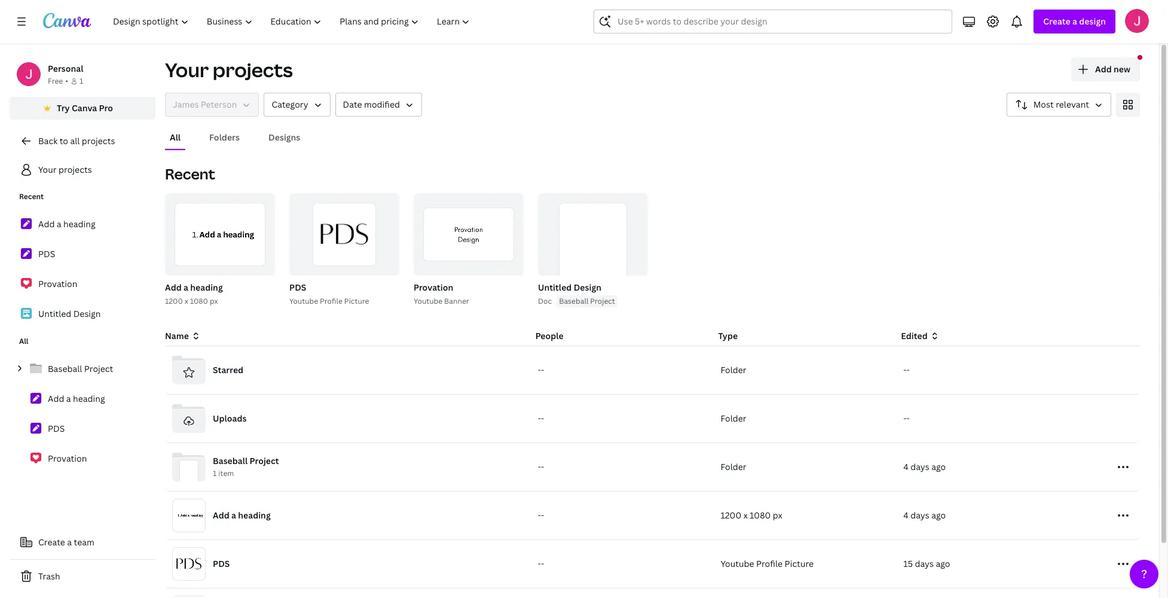 Task type: locate. For each thing, give the bounding box(es) containing it.
1 vertical spatial untitled design
[[38, 308, 101, 319]]

1 right •
[[79, 76, 83, 86]]

2 provation link from the top
[[10, 446, 156, 471]]

trash
[[38, 571, 60, 582]]

0 vertical spatial project
[[591, 296, 615, 306]]

a left team
[[67, 537, 72, 548]]

0 horizontal spatial x
[[185, 296, 188, 306]]

Owner button
[[165, 93, 259, 117]]

1 horizontal spatial design
[[574, 282, 602, 293]]

1 inside baseball project 1 item
[[213, 469, 217, 479]]

1 horizontal spatial youtube
[[414, 296, 443, 306]]

1 vertical spatial projects
[[82, 135, 115, 147]]

baseball project down untitled design "link"
[[48, 363, 113, 374]]

project inside "link"
[[84, 363, 113, 374]]

heading down your projects link
[[63, 218, 96, 230]]

heading up name button
[[190, 282, 223, 293]]

heading inside 'add a heading 1200 x 1080 px'
[[190, 282, 223, 293]]

a inside button
[[67, 537, 72, 548]]

projects up peterson
[[213, 57, 293, 83]]

baseball project down untitled design button
[[559, 296, 615, 306]]

add a heading down item
[[213, 510, 271, 521]]

heading down baseball project "link" on the bottom of page
[[73, 393, 105, 404]]

0 vertical spatial provation link
[[10, 272, 156, 297]]

3 folder from the top
[[721, 461, 747, 473]]

a
[[1073, 16, 1078, 27], [57, 218, 61, 230], [184, 282, 188, 293], [66, 393, 71, 404], [232, 510, 236, 521], [67, 537, 72, 548]]

1 vertical spatial recent
[[19, 191, 44, 202]]

x up youtube profile picture
[[744, 510, 748, 521]]

pds
[[38, 248, 55, 260], [290, 282, 306, 293], [48, 423, 65, 434], [213, 558, 230, 569]]

your projects
[[165, 57, 293, 83], [38, 164, 92, 175]]

1 vertical spatial profile
[[757, 558, 783, 569]]

0 vertical spatial pds link
[[10, 242, 156, 267]]

youtube down 1200 x 1080 px
[[721, 558, 755, 569]]

add a heading link down your projects link
[[10, 212, 156, 237]]

0 vertical spatial x
[[185, 296, 188, 306]]

personal
[[48, 63, 83, 74]]

0 vertical spatial list
[[10, 212, 156, 327]]

a inside 'add a heading 1200 x 1080 px'
[[184, 282, 188, 293]]

0 vertical spatial your
[[165, 57, 209, 83]]

1 horizontal spatial project
[[250, 455, 279, 467]]

untitled design button
[[538, 281, 602, 295]]

1 provation link from the top
[[10, 272, 156, 297]]

all
[[70, 135, 80, 147]]

0 vertical spatial folder
[[721, 364, 747, 376]]

1 vertical spatial folder
[[721, 413, 747, 424]]

youtube inside provation youtube banner
[[414, 296, 443, 306]]

baseball project inside "link"
[[48, 363, 113, 374]]

-
[[538, 364, 541, 376], [541, 364, 544, 376], [904, 364, 907, 376], [907, 364, 910, 376], [538, 413, 541, 424], [541, 413, 544, 424], [904, 413, 907, 424], [907, 413, 910, 424], [538, 461, 541, 473], [541, 461, 544, 473], [538, 510, 541, 521], [541, 510, 544, 521], [538, 558, 541, 569], [541, 558, 544, 569]]

a up name button
[[184, 282, 188, 293]]

0 vertical spatial 4 days ago
[[904, 461, 946, 473]]

provation link
[[10, 272, 156, 297], [10, 446, 156, 471]]

projects down "all"
[[59, 164, 92, 175]]

2 4 from the top
[[904, 510, 909, 521]]

designs
[[269, 132, 300, 143]]

0 vertical spatial projects
[[213, 57, 293, 83]]

2 vertical spatial add a heading
[[213, 510, 271, 521]]

0 horizontal spatial design
[[73, 308, 101, 319]]

create
[[1044, 16, 1071, 27], [38, 537, 65, 548]]

youtube for pds
[[290, 296, 318, 306]]

try canva pro
[[57, 102, 113, 114]]

create a design
[[1044, 16, 1107, 27]]

2 pds link from the top
[[10, 416, 156, 441]]

1
[[79, 76, 83, 86], [247, 262, 251, 270], [213, 469, 217, 479]]

x
[[185, 296, 188, 306], [744, 510, 748, 521]]

picture
[[344, 296, 369, 306], [785, 558, 814, 569]]

15
[[904, 558, 913, 569]]

your
[[165, 57, 209, 83], [38, 164, 57, 175]]

youtube down provation button
[[414, 296, 443, 306]]

pds link
[[10, 242, 156, 267], [10, 416, 156, 441]]

1 horizontal spatial profile
[[757, 558, 783, 569]]

untitled design up baseball project button
[[538, 282, 602, 293]]

0 vertical spatial px
[[210, 296, 218, 306]]

0 horizontal spatial untitled design
[[38, 308, 101, 319]]

1080 down add a heading button
[[190, 296, 208, 306]]

back
[[38, 135, 58, 147]]

edited
[[902, 330, 928, 342]]

youtube profile picture
[[721, 558, 814, 569]]

0 vertical spatial add a heading
[[38, 218, 96, 230]]

0 vertical spatial untitled
[[538, 282, 572, 293]]

add a heading 1200 x 1080 px
[[165, 282, 223, 306]]

baseball up item
[[213, 455, 248, 467]]

add a heading for first add a heading link
[[38, 218, 96, 230]]

doc
[[538, 296, 552, 306]]

a left design
[[1073, 16, 1078, 27]]

1 vertical spatial design
[[73, 308, 101, 319]]

2 vertical spatial ago
[[936, 558, 951, 569]]

2 vertical spatial project
[[250, 455, 279, 467]]

2 vertical spatial 1
[[213, 469, 217, 479]]

create a team button
[[10, 531, 156, 554]]

1 vertical spatial days
[[911, 510, 930, 521]]

provation for 2nd 'provation' link from the bottom of the page
[[38, 278, 77, 290]]

relevant
[[1056, 99, 1090, 110]]

create left design
[[1044, 16, 1071, 27]]

1 vertical spatial x
[[744, 510, 748, 521]]

starred
[[213, 364, 243, 376]]

project
[[591, 296, 615, 306], [84, 363, 113, 374], [250, 455, 279, 467]]

0 vertical spatial baseball
[[559, 296, 589, 306]]

baseball down untitled design button
[[559, 296, 589, 306]]

list
[[10, 212, 156, 327], [10, 357, 156, 471]]

baseball
[[559, 296, 589, 306], [48, 363, 82, 374], [213, 455, 248, 467]]

px down add a heading button
[[210, 296, 218, 306]]

projects right "all"
[[82, 135, 115, 147]]

px
[[210, 296, 218, 306], [773, 510, 783, 521]]

1 for 1
[[79, 76, 83, 86]]

a down your projects link
[[57, 218, 61, 230]]

0 horizontal spatial recent
[[19, 191, 44, 202]]

0 horizontal spatial picture
[[344, 296, 369, 306]]

recent down all button
[[165, 164, 215, 184]]

0 horizontal spatial px
[[210, 296, 218, 306]]

1 for 1 of 2
[[247, 262, 251, 270]]

0 vertical spatial 1
[[79, 76, 83, 86]]

top level navigation element
[[105, 10, 481, 33]]

2 4 days ago from the top
[[904, 510, 946, 521]]

0 horizontal spatial baseball project
[[48, 363, 113, 374]]

2 horizontal spatial baseball
[[559, 296, 589, 306]]

0 horizontal spatial untitled
[[38, 308, 71, 319]]

0 horizontal spatial 1
[[79, 76, 83, 86]]

px up youtube profile picture
[[773, 510, 783, 521]]

1 horizontal spatial picture
[[785, 558, 814, 569]]

1 vertical spatial ago
[[932, 510, 946, 521]]

most relevant
[[1034, 99, 1090, 110]]

1 vertical spatial picture
[[785, 558, 814, 569]]

baseball down untitled design "link"
[[48, 363, 82, 374]]

1080
[[190, 296, 208, 306], [750, 510, 771, 521]]

1 vertical spatial add a heading
[[48, 393, 105, 404]]

1 folder from the top
[[721, 364, 747, 376]]

untitled inside button
[[538, 282, 572, 293]]

1 horizontal spatial recent
[[165, 164, 215, 184]]

1 vertical spatial project
[[84, 363, 113, 374]]

add a heading down baseball project "link" on the bottom of page
[[48, 393, 105, 404]]

create inside dropdown button
[[1044, 16, 1071, 27]]

of
[[253, 262, 262, 270]]

0 vertical spatial picture
[[344, 296, 369, 306]]

days for picture
[[915, 558, 934, 569]]

4
[[904, 461, 909, 473], [904, 510, 909, 521]]

add
[[1096, 63, 1112, 75], [38, 218, 55, 230], [165, 282, 182, 293], [48, 393, 64, 404], [213, 510, 230, 521]]

days
[[911, 461, 930, 473], [911, 510, 930, 521], [915, 558, 934, 569]]

create for create a team
[[38, 537, 65, 548]]

0 horizontal spatial profile
[[320, 296, 343, 306]]

1200
[[165, 296, 183, 306], [721, 510, 742, 521]]

1 4 from the top
[[904, 461, 909, 473]]

4 days ago
[[904, 461, 946, 473], [904, 510, 946, 521]]

add a heading
[[38, 218, 96, 230], [48, 393, 105, 404], [213, 510, 271, 521]]

a inside dropdown button
[[1073, 16, 1078, 27]]

2
[[263, 262, 267, 270]]

0 vertical spatial create
[[1044, 16, 1071, 27]]

1 left of
[[247, 262, 251, 270]]

youtube for provation
[[414, 296, 443, 306]]

0 vertical spatial 4
[[904, 461, 909, 473]]

add a heading down your projects link
[[38, 218, 96, 230]]

days for 1080
[[911, 510, 930, 521]]

add a heading button
[[165, 281, 223, 295]]

1 vertical spatial provation link
[[10, 446, 156, 471]]

heading
[[63, 218, 96, 230], [190, 282, 223, 293], [73, 393, 105, 404], [238, 510, 271, 521]]

2 list from the top
[[10, 357, 156, 471]]

design
[[1080, 16, 1107, 27]]

name
[[165, 330, 189, 342]]

recent down your projects link
[[19, 191, 44, 202]]

1 of 2
[[247, 262, 267, 270]]

0 horizontal spatial all
[[19, 336, 28, 346]]

untitled
[[538, 282, 572, 293], [38, 308, 71, 319]]

recent
[[165, 164, 215, 184], [19, 191, 44, 202]]

youtube inside pds youtube profile picture
[[290, 296, 318, 306]]

provation for first 'provation' link from the bottom
[[48, 453, 87, 464]]

peterson
[[201, 99, 237, 110]]

0 vertical spatial baseball project
[[559, 296, 615, 306]]

Search search field
[[618, 10, 929, 33]]

1 vertical spatial create
[[38, 537, 65, 548]]

0 horizontal spatial create
[[38, 537, 65, 548]]

None search field
[[594, 10, 953, 33]]

untitled inside "link"
[[38, 308, 71, 319]]

2 vertical spatial baseball
[[213, 455, 248, 467]]

projects
[[213, 57, 293, 83], [82, 135, 115, 147], [59, 164, 92, 175]]

4 days ago for 1200 x 1080 px
[[904, 510, 946, 521]]

1 4 days ago from the top
[[904, 461, 946, 473]]

1 horizontal spatial baseball project
[[559, 296, 615, 306]]

1080 up youtube profile picture
[[750, 510, 771, 521]]

add a heading link down baseball project "link" on the bottom of page
[[10, 386, 156, 412]]

1 vertical spatial 1200
[[721, 510, 742, 521]]

1 horizontal spatial baseball
[[213, 455, 248, 467]]

your up james
[[165, 57, 209, 83]]

1 vertical spatial untitled
[[38, 308, 71, 319]]

1 horizontal spatial all
[[170, 132, 181, 143]]

youtube
[[290, 296, 318, 306], [414, 296, 443, 306], [721, 558, 755, 569]]

2 vertical spatial folder
[[721, 461, 747, 473]]

canva
[[72, 102, 97, 114]]

2 folder from the top
[[721, 413, 747, 424]]

new
[[1114, 63, 1131, 75]]

uploads
[[213, 413, 247, 424]]

untitled design
[[538, 282, 602, 293], [38, 308, 101, 319]]

0 horizontal spatial your
[[38, 164, 57, 175]]

untitled design up baseball project "link" on the bottom of page
[[38, 308, 101, 319]]

1 list from the top
[[10, 212, 156, 327]]

project inside baseball project 1 item
[[250, 455, 279, 467]]

0 vertical spatial ago
[[932, 461, 946, 473]]

your down back
[[38, 164, 57, 175]]

x down add a heading button
[[185, 296, 188, 306]]

1 vertical spatial baseball project
[[48, 363, 113, 374]]

design
[[574, 282, 602, 293], [73, 308, 101, 319]]

a down item
[[232, 510, 236, 521]]

2 vertical spatial projects
[[59, 164, 92, 175]]

1 vertical spatial 1
[[247, 262, 251, 270]]

your projects down to
[[38, 164, 92, 175]]

1 horizontal spatial untitled
[[538, 282, 572, 293]]

folder for starred
[[721, 364, 747, 376]]

banner
[[444, 296, 469, 306]]

2 vertical spatial days
[[915, 558, 934, 569]]

design up baseball project button
[[574, 282, 602, 293]]

0 vertical spatial all
[[170, 132, 181, 143]]

project inside button
[[591, 296, 615, 306]]

folder
[[721, 364, 747, 376], [721, 413, 747, 424], [721, 461, 747, 473]]

0 horizontal spatial project
[[84, 363, 113, 374]]

name button
[[165, 330, 201, 343]]

1 vertical spatial 4
[[904, 510, 909, 521]]

create inside button
[[38, 537, 65, 548]]

0 horizontal spatial baseball
[[48, 363, 82, 374]]

1 horizontal spatial 1
[[213, 469, 217, 479]]

1 vertical spatial pds link
[[10, 416, 156, 441]]

1 horizontal spatial create
[[1044, 16, 1071, 27]]

0 vertical spatial profile
[[320, 296, 343, 306]]

youtube down pds button
[[290, 296, 318, 306]]

ago for 1080
[[932, 510, 946, 521]]

0 horizontal spatial youtube
[[290, 296, 318, 306]]

0 vertical spatial 1080
[[190, 296, 208, 306]]

2 horizontal spatial 1
[[247, 262, 251, 270]]

your inside your projects link
[[38, 164, 57, 175]]

create left team
[[38, 537, 65, 548]]

--
[[538, 364, 544, 376], [904, 364, 910, 376], [538, 413, 544, 424], [904, 413, 910, 424], [538, 461, 544, 473], [538, 510, 544, 521], [538, 558, 544, 569]]

2 horizontal spatial project
[[591, 296, 615, 306]]

0 horizontal spatial 1200
[[165, 296, 183, 306]]

0 vertical spatial 1200
[[165, 296, 183, 306]]

designs button
[[264, 126, 305, 149]]

all
[[170, 132, 181, 143], [19, 336, 28, 346]]

profile
[[320, 296, 343, 306], [757, 558, 783, 569]]

1 left item
[[213, 469, 217, 479]]

1 vertical spatial your
[[38, 164, 57, 175]]

your projects up peterson
[[165, 57, 293, 83]]

design up baseball project "link" on the bottom of page
[[73, 308, 101, 319]]

1 horizontal spatial your projects
[[165, 57, 293, 83]]

0 vertical spatial design
[[574, 282, 602, 293]]

ago
[[932, 461, 946, 473], [932, 510, 946, 521], [936, 558, 951, 569]]

2 horizontal spatial youtube
[[721, 558, 755, 569]]

1 vertical spatial list
[[10, 357, 156, 471]]

untitled design inside "link"
[[38, 308, 101, 319]]

add a heading link
[[10, 212, 156, 237], [10, 386, 156, 412]]

1 vertical spatial baseball
[[48, 363, 82, 374]]

profile inside pds youtube profile picture
[[320, 296, 343, 306]]

0 horizontal spatial 1080
[[190, 296, 208, 306]]

try
[[57, 102, 70, 114]]

1080 inside 'add a heading 1200 x 1080 px'
[[190, 296, 208, 306]]

1 vertical spatial add a heading link
[[10, 386, 156, 412]]

1 horizontal spatial px
[[773, 510, 783, 521]]

baseball project
[[559, 296, 615, 306], [48, 363, 113, 374]]

0 vertical spatial your projects
[[165, 57, 293, 83]]



Task type: vqa. For each thing, say whether or not it's contained in the screenshot.
the right Untitled
yes



Task type: describe. For each thing, give the bounding box(es) containing it.
1 vertical spatial 1080
[[750, 510, 771, 521]]

a down baseball project "link" on the bottom of page
[[66, 393, 71, 404]]

james peterson image
[[1126, 9, 1150, 33]]

all inside button
[[170, 132, 181, 143]]

2 add a heading link from the top
[[10, 386, 156, 412]]

add a heading for 1st add a heading link from the bottom
[[48, 393, 105, 404]]

try canva pro button
[[10, 97, 156, 120]]

baseball project inside button
[[559, 296, 615, 306]]

1 vertical spatial all
[[19, 336, 28, 346]]

Date modified button
[[335, 93, 422, 117]]

add inside 'dropdown button'
[[1096, 63, 1112, 75]]

pds youtube profile picture
[[290, 282, 369, 306]]

back to all projects
[[38, 135, 115, 147]]

free •
[[48, 76, 68, 86]]

1 pds link from the top
[[10, 242, 156, 267]]

date
[[343, 99, 362, 110]]

baseball project 1 item
[[213, 455, 279, 479]]

Category button
[[264, 93, 331, 117]]

most
[[1034, 99, 1054, 110]]

provation button
[[414, 281, 454, 295]]

baseball inside baseball project 1 item
[[213, 455, 248, 467]]

1 horizontal spatial x
[[744, 510, 748, 521]]

px inside 'add a heading 1200 x 1080 px'
[[210, 296, 218, 306]]

4 for 1200 x 1080 px
[[904, 510, 909, 521]]

x inside 'add a heading 1200 x 1080 px'
[[185, 296, 188, 306]]

0 vertical spatial recent
[[165, 164, 215, 184]]

add inside 'add a heading 1200 x 1080 px'
[[165, 282, 182, 293]]

pro
[[99, 102, 113, 114]]

category
[[272, 99, 308, 110]]

back to all projects link
[[10, 129, 156, 153]]

pds button
[[290, 281, 306, 295]]

15 days ago
[[904, 558, 951, 569]]

folders
[[209, 132, 240, 143]]

your projects link
[[10, 158, 156, 182]]

date modified
[[343, 99, 400, 110]]

type
[[719, 330, 738, 342]]

Sort by button
[[1007, 93, 1112, 117]]

1 horizontal spatial 1200
[[721, 510, 742, 521]]

modified
[[364, 99, 400, 110]]

edited button
[[902, 330, 1075, 343]]

heading down baseball project 1 item
[[238, 510, 271, 521]]

team
[[74, 537, 94, 548]]

to
[[60, 135, 68, 147]]

1 add a heading link from the top
[[10, 212, 156, 237]]

create a design button
[[1034, 10, 1116, 33]]

•
[[65, 76, 68, 86]]

1200 inside 'add a heading 1200 x 1080 px'
[[165, 296, 183, 306]]

james peterson
[[173, 99, 237, 110]]

pds inside pds youtube profile picture
[[290, 282, 306, 293]]

item
[[219, 469, 234, 479]]

untitled design link
[[10, 301, 156, 327]]

people
[[536, 330, 564, 342]]

1 vertical spatial px
[[773, 510, 783, 521]]

create a team
[[38, 537, 94, 548]]

add new button
[[1072, 57, 1141, 81]]

trash link
[[10, 565, 156, 589]]

baseball inside baseball project button
[[559, 296, 589, 306]]

folder for uploads
[[721, 413, 747, 424]]

baseball inside baseball project "link"
[[48, 363, 82, 374]]

1200 x 1080 px
[[721, 510, 783, 521]]

all button
[[165, 126, 185, 149]]

0 horizontal spatial your projects
[[38, 164, 92, 175]]

free
[[48, 76, 63, 86]]

james
[[173, 99, 199, 110]]

4 for folder
[[904, 461, 909, 473]]

1 horizontal spatial untitled design
[[538, 282, 602, 293]]

provation inside provation youtube banner
[[414, 282, 454, 293]]

1 horizontal spatial your
[[165, 57, 209, 83]]

list containing add a heading
[[10, 212, 156, 327]]

add new
[[1096, 63, 1131, 75]]

provation youtube banner
[[414, 282, 469, 306]]

picture inside pds youtube profile picture
[[344, 296, 369, 306]]

4 days ago for folder
[[904, 461, 946, 473]]

baseball project button
[[557, 295, 618, 307]]

create for create a design
[[1044, 16, 1071, 27]]

ago for picture
[[936, 558, 951, 569]]

0 vertical spatial days
[[911, 461, 930, 473]]

baseball project link
[[10, 357, 156, 382]]

design inside untitled design button
[[574, 282, 602, 293]]

folders button
[[205, 126, 245, 149]]

list containing baseball project
[[10, 357, 156, 471]]

design inside untitled design "link"
[[73, 308, 101, 319]]



